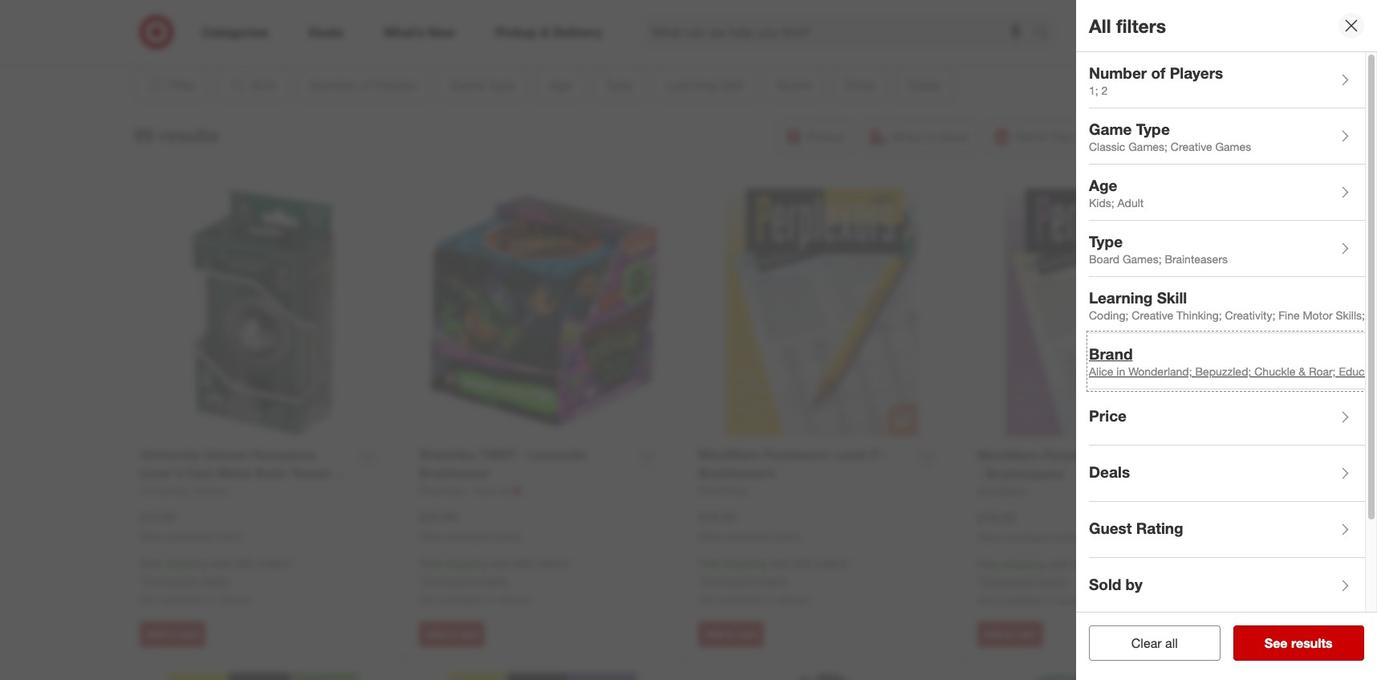 Task type: vqa. For each thing, say whether or not it's contained in the screenshot.


Task type: describe. For each thing, give the bounding box(es) containing it.
number of players 1; 2
[[1090, 63, 1224, 97]]

all
[[1166, 635, 1179, 651]]

creative inside game type classic games; creative games
[[1171, 140, 1213, 154]]

1 horizontal spatial $16.95 when purchased online
[[978, 510, 1080, 543]]

price button
[[1090, 389, 1366, 446]]

of
[[1152, 63, 1166, 82]]

creative inside learning skill coding; creative thinking; creativity; fine motor skills; gr
[[1132, 309, 1174, 322]]

all filters
[[1090, 14, 1167, 37]]

all filters dialog
[[1077, 0, 1378, 680]]

alice
[[1090, 365, 1114, 379]]

brand alice in wonderland; bepuzzled; chuckle & roar; educatio
[[1090, 344, 1378, 379]]

game type classic games; creative games
[[1090, 119, 1252, 154]]

thinking;
[[1177, 309, 1223, 322]]

number
[[1090, 63, 1148, 82]]

search button
[[1028, 14, 1066, 53]]

guest
[[1090, 518, 1133, 537]]

2
[[1102, 84, 1108, 97]]

skills;
[[1337, 309, 1366, 322]]

creativity;
[[1226, 309, 1276, 322]]

players
[[1171, 63, 1224, 82]]

all
[[1090, 14, 1112, 37]]

$14.87
[[140, 509, 178, 525]]

chuckle
[[1255, 365, 1296, 379]]

results for 99 results
[[159, 123, 219, 146]]

games; inside type board games; brainteasers
[[1123, 252, 1162, 266]]

games
[[1216, 140, 1252, 154]]

educatio
[[1340, 365, 1378, 379]]

brainteasers
[[1166, 252, 1229, 266]]

fine
[[1279, 309, 1301, 322]]

age
[[1090, 176, 1118, 194]]

guest rating
[[1090, 518, 1184, 537]]

see results button
[[1234, 626, 1365, 661]]

$14.87 when purchased online
[[140, 509, 242, 542]]

see
[[1265, 635, 1288, 651]]

guest rating button
[[1090, 502, 1366, 558]]

99 results
[[134, 123, 219, 146]]

wonderland;
[[1129, 365, 1193, 379]]

classic
[[1090, 140, 1126, 154]]

0 horizontal spatial $16.95 when purchased online
[[699, 509, 801, 542]]



Task type: locate. For each thing, give the bounding box(es) containing it.
game
[[1090, 119, 1133, 138]]

type inside type board games; brainteasers
[[1090, 232, 1124, 250]]

games;
[[1129, 140, 1168, 154], [1123, 252, 1162, 266]]

free
[[140, 557, 162, 570], [419, 557, 441, 570], [699, 557, 721, 570], [978, 558, 1000, 571]]

$25.99 when purchased online
[[419, 509, 521, 542]]

$25.99
[[419, 509, 458, 525]]

in
[[1117, 365, 1126, 379], [208, 593, 216, 606], [487, 593, 496, 606], [766, 593, 775, 606], [1046, 594, 1055, 607]]

results right 99
[[159, 123, 219, 146]]

$16.95
[[699, 509, 737, 525], [978, 510, 1017, 526]]

shipping
[[165, 557, 208, 570], [445, 557, 487, 570], [724, 557, 767, 570], [1003, 558, 1046, 571]]

1 vertical spatial type
[[1090, 232, 1124, 250]]

results right see at the right of the page
[[1292, 635, 1334, 651]]

in inside brand alice in wonderland; bepuzzled; chuckle & roar; educatio
[[1117, 365, 1126, 379]]

online inside $25.99 when purchased online
[[495, 530, 521, 542]]

exclusions
[[144, 573, 197, 587], [423, 573, 477, 587], [703, 573, 756, 587], [982, 574, 1036, 588]]

rating
[[1137, 518, 1184, 537]]

0 vertical spatial creative
[[1171, 140, 1213, 154]]

search
[[1028, 25, 1066, 41]]

apply.
[[201, 573, 231, 587], [480, 573, 510, 587], [759, 573, 790, 587], [1039, 574, 1069, 588]]

with
[[211, 557, 232, 570], [491, 557, 511, 570], [770, 557, 791, 570], [1050, 558, 1070, 571]]

free shipping with $35 orders* * exclusions apply. not available in stores
[[140, 557, 293, 606], [419, 557, 572, 606], [699, 557, 852, 606], [978, 558, 1131, 607]]

0 vertical spatial games;
[[1129, 140, 1168, 154]]

exclusions apply. button
[[144, 573, 231, 589], [423, 573, 510, 589], [703, 573, 790, 589], [982, 573, 1069, 590]]

&
[[1300, 365, 1307, 379]]

1 horizontal spatial $16.95
[[978, 510, 1017, 526]]

0 vertical spatial results
[[159, 123, 219, 146]]

available
[[161, 593, 204, 606], [440, 593, 484, 606], [720, 593, 763, 606], [999, 594, 1043, 607]]

price
[[1090, 406, 1127, 424]]

type
[[1137, 119, 1171, 138], [1090, 232, 1124, 250]]

creative left games
[[1171, 140, 1213, 154]]

clear all button
[[1090, 626, 1221, 661]]

results
[[159, 123, 219, 146], [1292, 635, 1334, 651]]

0 horizontal spatial type
[[1090, 232, 1124, 250]]

bepuzzled;
[[1196, 365, 1252, 379]]

type up board
[[1090, 232, 1124, 250]]

creative
[[1171, 140, 1213, 154], [1132, 309, 1174, 322]]

online inside $14.87 when purchased online
[[216, 530, 242, 542]]

deals button
[[1090, 446, 1366, 502]]

sold by button
[[1090, 558, 1366, 614]]

orders*
[[256, 557, 293, 570], [536, 557, 572, 570], [815, 557, 852, 570], [1095, 558, 1131, 571]]

coding;
[[1090, 309, 1129, 322]]

kids;
[[1090, 196, 1115, 210]]

type board games; brainteasers
[[1090, 232, 1229, 266]]

roar;
[[1310, 365, 1337, 379]]

type right game at top
[[1137, 119, 1171, 138]]

results inside button
[[1292, 635, 1334, 651]]

advertisement region
[[201, 0, 1165, 38]]

by
[[1126, 575, 1143, 593]]

games; right board
[[1123, 252, 1162, 266]]

games; inside game type classic games; creative games
[[1129, 140, 1168, 154]]

when inside $14.87 when purchased online
[[140, 530, 165, 542]]

clear
[[1132, 635, 1162, 651]]

1 vertical spatial games;
[[1123, 252, 1162, 266]]

learning skill coding; creative thinking; creativity; fine motor skills; gr
[[1090, 288, 1378, 322]]

when
[[140, 530, 165, 542], [419, 530, 444, 542], [699, 530, 724, 542], [978, 531, 1003, 543]]

$35
[[235, 557, 253, 570], [515, 557, 533, 570], [794, 557, 812, 570], [1073, 558, 1091, 571]]

What can we help you find? suggestions appear below search field
[[642, 14, 1039, 50]]

creative down 'skill'
[[1132, 309, 1174, 322]]

purchased inside $25.99 when purchased online
[[447, 530, 493, 542]]

adult
[[1118, 196, 1144, 210]]

skill
[[1158, 288, 1188, 306]]

1 vertical spatial results
[[1292, 635, 1334, 651]]

learning
[[1090, 288, 1154, 306]]

1 vertical spatial creative
[[1132, 309, 1174, 322]]

1 horizontal spatial results
[[1292, 635, 1334, 651]]

purchased inside $14.87 when purchased online
[[167, 530, 213, 542]]

results for see results
[[1292, 635, 1334, 651]]

0 vertical spatial type
[[1137, 119, 1171, 138]]

motor
[[1304, 309, 1334, 322]]

clear all
[[1132, 635, 1179, 651]]

1;
[[1090, 84, 1099, 97]]

purchased
[[167, 530, 213, 542], [447, 530, 493, 542], [726, 530, 772, 542], [1006, 531, 1052, 543]]

filters
[[1117, 14, 1167, 37]]

sponsored
[[1117, 38, 1165, 50]]

gr
[[1369, 309, 1378, 322]]

deals
[[1090, 462, 1131, 481]]

sold by
[[1090, 575, 1143, 593]]

games; right classic
[[1129, 140, 1168, 154]]

not
[[140, 593, 158, 606], [419, 593, 437, 606], [699, 593, 717, 606], [978, 594, 996, 607]]

see results
[[1265, 635, 1334, 651]]

age kids; adult
[[1090, 176, 1144, 210]]

when inside $25.99 when purchased online
[[419, 530, 444, 542]]

$16.95 when purchased online
[[699, 509, 801, 542], [978, 510, 1080, 543]]

0 horizontal spatial $16.95
[[699, 509, 737, 525]]

1 horizontal spatial type
[[1137, 119, 1171, 138]]

99
[[134, 123, 154, 146]]

board
[[1090, 252, 1120, 266]]

type inside game type classic games; creative games
[[1137, 119, 1171, 138]]

brand
[[1090, 344, 1133, 363]]

*
[[140, 573, 144, 587], [419, 573, 423, 587], [699, 573, 703, 587], [978, 574, 982, 588]]

0 horizontal spatial results
[[159, 123, 219, 146]]

stores
[[219, 593, 250, 606], [499, 593, 530, 606], [778, 593, 809, 606], [1058, 594, 1089, 607]]

sold
[[1090, 575, 1122, 593]]

online
[[216, 530, 242, 542], [495, 530, 521, 542], [775, 530, 801, 542], [1054, 531, 1080, 543]]



